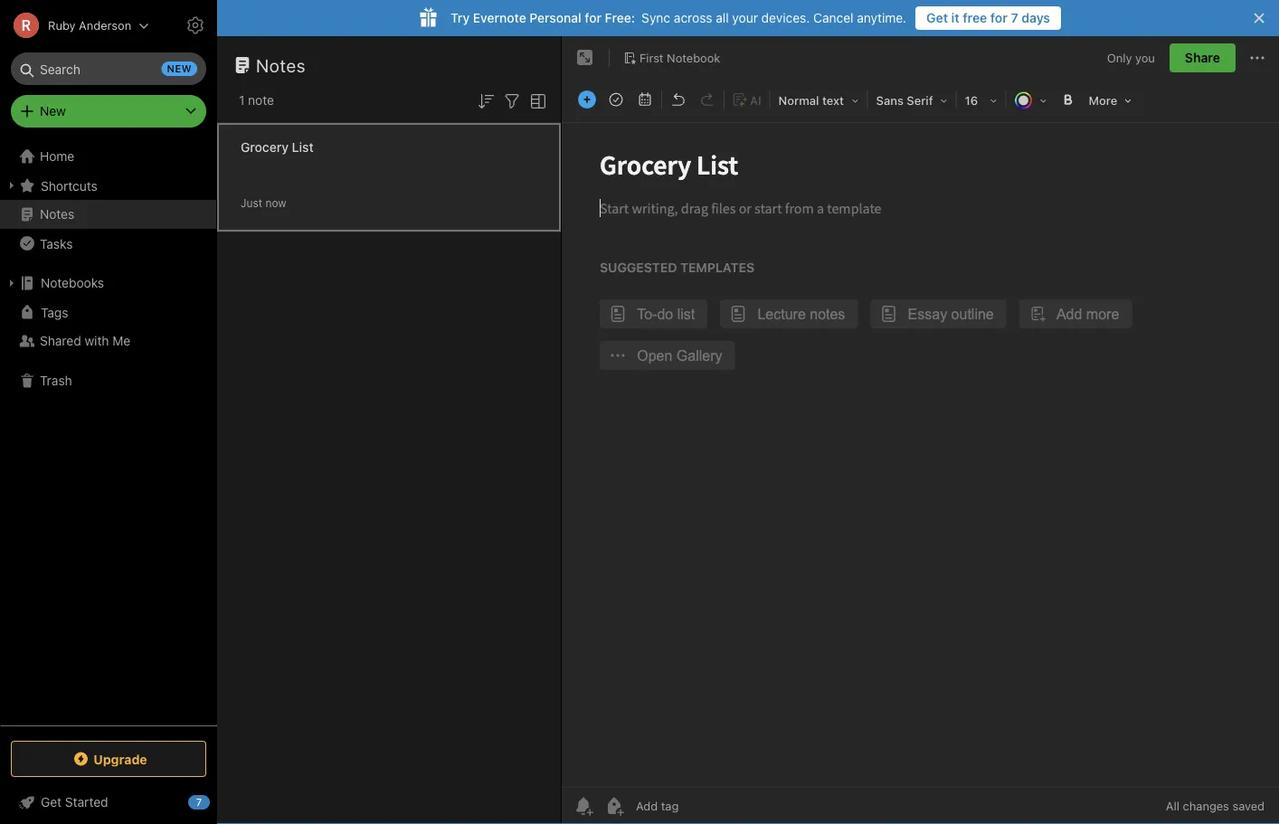 Task type: locate. For each thing, give the bounding box(es) containing it.
0 horizontal spatial 7
[[196, 797, 202, 809]]

shared
[[40, 333, 81, 348]]

1 horizontal spatial 7
[[1011, 10, 1019, 25]]

tree
[[0, 142, 217, 725]]

shortcuts
[[41, 178, 98, 193]]

1 for from the left
[[585, 10, 602, 25]]

for for 7
[[991, 10, 1008, 25]]

1 vertical spatial notes
[[40, 207, 74, 222]]

anderson
[[79, 19, 131, 32]]

shared with me
[[40, 333, 131, 348]]

notes
[[256, 54, 306, 76], [40, 207, 74, 222]]

tasks
[[40, 236, 73, 251]]

home
[[40, 149, 74, 164]]

Insert field
[[574, 87, 601, 112]]

0 vertical spatial 7
[[1011, 10, 1019, 25]]

add a reminder image
[[573, 795, 595, 817]]

first
[[640, 51, 664, 64]]

0 horizontal spatial get
[[41, 795, 62, 810]]

started
[[65, 795, 108, 810]]

Add tag field
[[634, 799, 770, 814]]

notes up note
[[256, 54, 306, 76]]

get started
[[41, 795, 108, 810]]

1 horizontal spatial for
[[991, 10, 1008, 25]]

notebooks link
[[0, 269, 216, 298]]

evernote
[[473, 10, 526, 25]]

for
[[585, 10, 602, 25], [991, 10, 1008, 25]]

More actions field
[[1247, 43, 1269, 72]]

me
[[112, 333, 131, 348]]

Add filters field
[[501, 89, 523, 112]]

0 vertical spatial get
[[927, 10, 948, 25]]

it
[[952, 10, 960, 25]]

0 horizontal spatial for
[[585, 10, 602, 25]]

get for get started
[[41, 795, 62, 810]]

devices.
[[762, 10, 810, 25]]

tasks button
[[0, 229, 216, 258]]

changes
[[1183, 800, 1230, 813]]

share button
[[1170, 43, 1236, 72]]

trash
[[40, 373, 72, 388]]

your
[[732, 10, 758, 25]]

serif
[[907, 94, 934, 107]]

new search field
[[24, 52, 197, 85]]

expand notebooks image
[[5, 276, 19, 290]]

7
[[1011, 10, 1019, 25], [196, 797, 202, 809]]

settings image
[[185, 14, 206, 36]]

all changes saved
[[1166, 800, 1265, 813]]

upgrade button
[[11, 741, 206, 777]]

1 horizontal spatial notes
[[256, 54, 306, 76]]

shortcuts button
[[0, 171, 216, 200]]

ruby anderson
[[48, 19, 131, 32]]

ruby
[[48, 19, 76, 32]]

free
[[963, 10, 988, 25]]

1 vertical spatial get
[[41, 795, 62, 810]]

add tag image
[[604, 795, 625, 817]]

try evernote personal for free: sync across all your devices. cancel anytime.
[[451, 10, 907, 25]]

get
[[927, 10, 948, 25], [41, 795, 62, 810]]

free:
[[605, 10, 635, 25]]

for right free
[[991, 10, 1008, 25]]

get left it
[[927, 10, 948, 25]]

normal text
[[779, 94, 844, 107]]

2 for from the left
[[991, 10, 1008, 25]]

get for get it free for 7 days
[[927, 10, 948, 25]]

for inside get it free for 7 days button
[[991, 10, 1008, 25]]

notes up tasks
[[40, 207, 74, 222]]

new button
[[11, 95, 206, 128]]

1 vertical spatial 7
[[196, 797, 202, 809]]

text
[[823, 94, 844, 107]]

more actions image
[[1247, 47, 1269, 69]]

7 inside button
[[1011, 10, 1019, 25]]

saved
[[1233, 800, 1265, 813]]

sans
[[877, 94, 904, 107]]

note window element
[[562, 36, 1280, 824]]

get inside button
[[927, 10, 948, 25]]

for left free: at the top of the page
[[585, 10, 602, 25]]

note
[[248, 93, 274, 108]]

bold image
[[1056, 87, 1081, 112]]

shared with me link
[[0, 327, 216, 356]]

just now
[[241, 197, 286, 209]]

calendar event image
[[633, 87, 658, 112]]

Heading level field
[[772, 87, 866, 113]]

get inside help and learning task checklist field
[[41, 795, 62, 810]]

more
[[1089, 94, 1118, 107]]

7 left click to collapse icon
[[196, 797, 202, 809]]

Font color field
[[1009, 87, 1054, 113]]

7 left "days"
[[1011, 10, 1019, 25]]

try
[[451, 10, 470, 25]]

notes link
[[0, 200, 216, 229]]

home link
[[0, 142, 217, 171]]

1 horizontal spatial get
[[927, 10, 948, 25]]

days
[[1022, 10, 1051, 25]]

get left "started"
[[41, 795, 62, 810]]

16
[[965, 94, 978, 107]]

Account field
[[0, 7, 149, 43]]



Task type: vqa. For each thing, say whether or not it's contained in the screenshot.
Get
yes



Task type: describe. For each thing, give the bounding box(es) containing it.
normal
[[779, 94, 819, 107]]

all
[[716, 10, 729, 25]]

sans serif
[[877, 94, 934, 107]]

personal
[[530, 10, 582, 25]]

first notebook button
[[617, 45, 727, 71]]

View options field
[[523, 89, 549, 112]]

all
[[1166, 800, 1180, 813]]

with
[[85, 333, 109, 348]]

Font size field
[[959, 87, 1004, 113]]

1 note
[[239, 93, 274, 108]]

More field
[[1083, 87, 1139, 113]]

only you
[[1108, 51, 1156, 64]]

tags
[[41, 305, 68, 320]]

undo image
[[666, 87, 691, 112]]

notebook
[[667, 51, 721, 64]]

first notebook
[[640, 51, 721, 64]]

share
[[1185, 50, 1221, 65]]

0 vertical spatial notes
[[256, 54, 306, 76]]

just
[[241, 197, 262, 209]]

new
[[40, 104, 66, 119]]

add filters image
[[501, 90, 523, 112]]

Search text field
[[24, 52, 194, 85]]

1
[[239, 93, 245, 108]]

now
[[266, 197, 286, 209]]

new
[[167, 63, 192, 75]]

trash link
[[0, 367, 216, 395]]

Sort options field
[[475, 89, 497, 112]]

across
[[674, 10, 713, 25]]

upgrade
[[93, 752, 147, 767]]

expand note image
[[575, 47, 596, 69]]

notebooks
[[41, 276, 104, 290]]

grocery list
[[241, 140, 314, 155]]

anytime.
[[857, 10, 907, 25]]

0 horizontal spatial notes
[[40, 207, 74, 222]]

for for free:
[[585, 10, 602, 25]]

Font family field
[[870, 87, 954, 113]]

tree containing home
[[0, 142, 217, 725]]

7 inside help and learning task checklist field
[[196, 797, 202, 809]]

click to collapse image
[[210, 791, 224, 813]]

Help and Learning task checklist field
[[0, 788, 217, 817]]

get it free for 7 days
[[927, 10, 1051, 25]]

cancel
[[814, 10, 854, 25]]

sync
[[642, 10, 671, 25]]

Note Editor text field
[[562, 123, 1280, 787]]

task image
[[604, 87, 629, 112]]

you
[[1136, 51, 1156, 64]]

list
[[292, 140, 314, 155]]

only
[[1108, 51, 1133, 64]]

get it free for 7 days button
[[916, 6, 1062, 30]]

tags button
[[0, 298, 216, 327]]

grocery
[[241, 140, 289, 155]]



